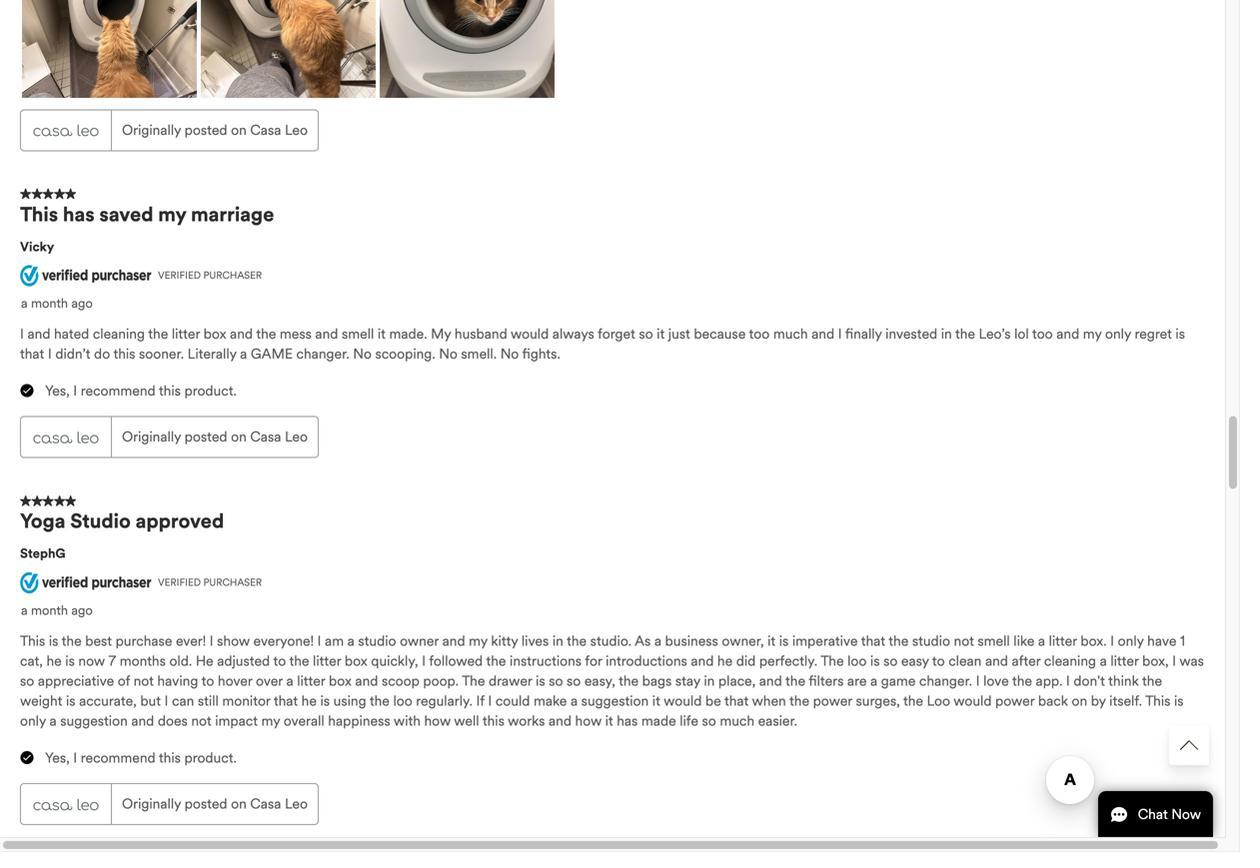 Task type: locate. For each thing, give the bounding box(es) containing it.
1 horizontal spatial too
[[1033, 326, 1053, 343]]

a month ago up "best"
[[21, 603, 93, 619]]

back
[[1039, 693, 1069, 711]]

0 vertical spatial ago
[[71, 296, 93, 312]]

recommend down the do
[[81, 383, 156, 400]]

1 product. from the top
[[184, 383, 237, 400]]

2 posted from the top
[[185, 429, 227, 446]]

would down stay
[[664, 693, 702, 711]]

1 vertical spatial month
[[31, 603, 68, 619]]

2 vertical spatial leo
[[285, 796, 308, 813]]

3 originally posted on casa leo from the top
[[122, 796, 308, 813]]

3 originally from the top
[[122, 796, 181, 813]]

only
[[1106, 326, 1132, 343], [1118, 633, 1144, 651], [20, 713, 46, 731]]

0 vertical spatial recommend
[[81, 383, 156, 400]]

1 horizontal spatial loo
[[848, 653, 867, 671]]

month up cat,
[[31, 603, 68, 619]]

changer.
[[296, 346, 350, 363], [920, 673, 973, 691]]

1 studio from the left
[[358, 633, 396, 651]]

2 casa from the top
[[250, 429, 281, 446]]

casa
[[250, 121, 281, 139], [250, 429, 281, 446], [250, 796, 281, 813]]

1 vertical spatial this
[[20, 633, 45, 651]]

it
[[378, 326, 386, 343], [657, 326, 665, 343], [768, 633, 776, 651], [653, 693, 661, 711], [605, 713, 613, 731]]

litter inside i and hated cleaning the litter box and the mess and smell it made. my husband would always forget so it just because too much and i finally invested in the leo's lol too and my only regret is that i didn't do this sooner. literally a game changer. no scooping. no smell. no fights.
[[172, 326, 200, 343]]

business
[[665, 633, 719, 651]]

i right but
[[164, 693, 168, 711]]

originally up this has saved my marriage
[[122, 121, 181, 139]]

0 vertical spatial leo
[[285, 121, 308, 139]]

0 vertical spatial product.
[[184, 383, 237, 400]]

0 horizontal spatial would
[[511, 326, 549, 343]]

2 horizontal spatial to
[[933, 653, 945, 671]]

2 recommend from the top
[[81, 750, 156, 768]]

0 horizontal spatial too
[[749, 326, 770, 343]]

1 horizontal spatial how
[[575, 713, 602, 731]]

1 vertical spatial yes,
[[45, 750, 70, 768]]

well
[[454, 713, 479, 731]]

1 vertical spatial casa
[[250, 429, 281, 446]]

this
[[113, 346, 135, 363], [159, 383, 181, 400], [483, 713, 505, 731], [159, 750, 181, 768]]

this right the do
[[113, 346, 135, 363]]

not up clean
[[954, 633, 975, 651]]

2 originally posted on casa leo from the top
[[122, 429, 308, 446]]

0 horizontal spatial how
[[424, 713, 451, 731]]

0 vertical spatial yes, i recommend this product.
[[45, 383, 237, 400]]

product. for saved
[[184, 383, 237, 400]]

can
[[172, 693, 194, 711]]

is down was
[[1175, 693, 1184, 711]]

recommend down the accurate,
[[81, 750, 156, 768]]

0 horizontal spatial cleaning
[[93, 326, 145, 343]]

0 vertical spatial a month ago
[[21, 296, 93, 312]]

3 posted from the top
[[185, 796, 227, 813]]

3 leo from the top
[[285, 796, 308, 813]]

0 horizontal spatial smell
[[342, 326, 374, 343]]

1 horizontal spatial much
[[774, 326, 808, 343]]

originally posted on casa leo for yoga studio approved
[[122, 796, 308, 813]]

originally posted on casa leo for this has saved my marriage
[[122, 429, 308, 446]]

0 horizontal spatial suggestion
[[60, 713, 128, 731]]

posted for approved
[[185, 796, 227, 813]]

has left "saved"
[[63, 202, 95, 227]]

so right forget
[[639, 326, 653, 343]]

1 vertical spatial loo
[[393, 693, 413, 711]]

1 vertical spatial much
[[720, 713, 755, 731]]

1 yes, from the top
[[45, 383, 70, 400]]

smell inside this is the best purchase ever! i show everyone! i am a studio owner and my kitty lives in the studio. as a business owner, it is imperative that the studio not smell like a litter box. i only have 1 cat, he is now 7 months old. he adjusted to the litter box quickly, i followed the instructions for introductions and he did perfectly. the loo is so easy to clean and after cleaning a litter box, i was so appreciative of not having to hover over a litter box and scoop poop. the drawer is so so easy, the bags stay in place, and the filters are a game changer. i love the app. i don't think the weight is accurate, but i can still monitor that he is using the loo regularly. if i could make a suggestion it would be that when the power surges, the loo would power back on by itself. this is only a suggestion and does not impact my overall happiness with how well this works and how it has made life so much easier.
[[978, 633, 1010, 651]]

0 horizontal spatial loo
[[393, 693, 413, 711]]

hated
[[54, 326, 89, 343]]

1 vertical spatial leo
[[285, 429, 308, 446]]

0 vertical spatial originally
[[122, 121, 181, 139]]

regret
[[1135, 326, 1173, 343]]

1 yes, i recommend this product. from the top
[[45, 383, 237, 400]]

1 vertical spatial posted
[[185, 429, 227, 446]]

it left just
[[657, 326, 665, 343]]

1 vertical spatial recommend
[[81, 750, 156, 768]]

2 horizontal spatial no
[[501, 346, 519, 363]]

suggestion down easy,
[[582, 693, 649, 711]]

easy,
[[585, 673, 616, 691]]

1 vertical spatial yes, i recommend this product.
[[45, 750, 237, 768]]

yes,
[[45, 383, 70, 400], [45, 750, 70, 768]]

the down perfectly.
[[786, 673, 806, 691]]

have
[[1148, 633, 1177, 651]]

easy
[[902, 653, 929, 671]]

purchase
[[116, 633, 172, 651]]

i left hated
[[20, 326, 24, 343]]

much
[[774, 326, 808, 343], [720, 713, 755, 731]]

only left regret on the top of page
[[1106, 326, 1132, 343]]

2 yes, from the top
[[45, 750, 70, 768]]

the up filters
[[821, 653, 844, 671]]

much down the be
[[720, 713, 755, 731]]

1 vertical spatial the
[[462, 673, 485, 691]]

yes, i recommend this product. down sooner.
[[45, 383, 237, 400]]

no down my
[[439, 346, 458, 363]]

over
[[256, 673, 283, 691]]

1 horizontal spatial cleaning
[[1045, 653, 1097, 671]]

2 power from the left
[[996, 693, 1035, 711]]

old.
[[169, 653, 192, 671]]

yes, i recommend this product. down does
[[45, 750, 237, 768]]

box up literally
[[204, 326, 226, 343]]

has
[[63, 202, 95, 227], [617, 713, 638, 731]]

a month ago
[[21, 296, 93, 312], [21, 603, 93, 619]]

forget
[[598, 326, 636, 343]]

1 horizontal spatial the
[[821, 653, 844, 671]]

3 casa from the top
[[250, 796, 281, 813]]

originally for saved
[[122, 429, 181, 446]]

suggestion down the accurate,
[[60, 713, 128, 731]]

ago up "best"
[[71, 603, 93, 619]]

to down everyone!
[[273, 653, 286, 671]]

ago up hated
[[71, 296, 93, 312]]

1 vertical spatial product.
[[184, 750, 237, 768]]

0 horizontal spatial power
[[813, 693, 853, 711]]

0 horizontal spatial changer.
[[296, 346, 350, 363]]

no left scooping.
[[353, 346, 372, 363]]

this inside this is the best purchase ever! i show everyone! i am a studio owner and my kitty lives in the studio. as a business owner, it is imperative that the studio not smell like a litter box. i only have 1 cat, he is now 7 months old. he adjusted to the litter box quickly, i followed the instructions for introductions and he did perfectly. the loo is so easy to clean and after cleaning a litter box, i was so appreciative of not having to hover over a litter box and scoop poop. the drawer is so so easy, the bags stay in place, and the filters are a game changer. i love the app. i don't think the weight is accurate, but i can still monitor that he is using the loo regularly. if i could make a suggestion it would be that when the power surges, the loo would power back on by itself. this is only a suggestion and does not impact my overall happiness with how well this works and how it has made life so much easier.
[[483, 713, 505, 731]]

saved
[[99, 202, 153, 227]]

leo for yoga studio approved
[[285, 796, 308, 813]]

that left didn't
[[20, 346, 44, 363]]

this has saved my marriage
[[20, 202, 274, 227]]

posted for saved
[[185, 429, 227, 446]]

1 horizontal spatial power
[[996, 693, 1035, 711]]

owner
[[400, 633, 439, 651]]

fights.
[[522, 346, 561, 363]]

1 a month ago from the top
[[21, 296, 93, 312]]

posted
[[185, 121, 227, 139], [185, 429, 227, 446], [185, 796, 227, 813]]

0 horizontal spatial no
[[353, 346, 372, 363]]

the left leo's
[[956, 326, 976, 343]]

2 a month ago from the top
[[21, 603, 93, 619]]

0 vertical spatial suggestion
[[582, 693, 649, 711]]

would down love
[[954, 693, 992, 711]]

2 vertical spatial originally posted on casa leo
[[122, 796, 308, 813]]

and up using
[[355, 673, 378, 691]]

month for this
[[31, 296, 68, 312]]

0 vertical spatial posted
[[185, 121, 227, 139]]

cleaning up don't
[[1045, 653, 1097, 671]]

0 vertical spatial in
[[941, 326, 952, 343]]

suggestion
[[582, 693, 649, 711], [60, 713, 128, 731]]

0 vertical spatial yes,
[[45, 383, 70, 400]]

it up perfectly.
[[768, 633, 776, 651]]

yes, i recommend this product.
[[45, 383, 237, 400], [45, 750, 237, 768]]

and right lol
[[1057, 326, 1080, 343]]

box.
[[1081, 633, 1107, 651]]

power down filters
[[813, 693, 853, 711]]

0 horizontal spatial has
[[63, 202, 95, 227]]

0 horizontal spatial much
[[720, 713, 755, 731]]

2 originally from the top
[[122, 429, 181, 446]]

1 horizontal spatial smell
[[978, 633, 1010, 651]]

this for this has saved my marriage
[[20, 202, 58, 227]]

loo
[[848, 653, 867, 671], [393, 693, 413, 711]]

2 horizontal spatial in
[[941, 326, 952, 343]]

0 vertical spatial changer.
[[296, 346, 350, 363]]

so inside i and hated cleaning the litter box and the mess and smell it made. my husband would always forget so it just because too much and i finally invested in the leo's lol too and my only regret is that i didn't do this sooner. literally a game changer. no scooping. no smell. no fights.
[[639, 326, 653, 343]]

on
[[231, 121, 247, 139], [231, 429, 247, 446], [1072, 693, 1088, 711], [231, 796, 247, 813]]

as
[[635, 633, 651, 651]]

yes, i recommend this product. for approved
[[45, 750, 237, 768]]

so
[[639, 326, 653, 343], [884, 653, 898, 671], [20, 673, 34, 691], [549, 673, 563, 691], [567, 673, 581, 691], [702, 713, 717, 731]]

leo
[[285, 121, 308, 139], [285, 429, 308, 446], [285, 796, 308, 813]]

how down regularly.
[[424, 713, 451, 731]]

0 horizontal spatial not
[[134, 673, 154, 691]]

originally
[[122, 121, 181, 139], [122, 429, 181, 446], [122, 796, 181, 813]]

regularly.
[[416, 693, 473, 711]]

did
[[737, 653, 756, 671]]

the up if
[[462, 673, 485, 691]]

would
[[511, 326, 549, 343], [664, 693, 702, 711], [954, 693, 992, 711]]

0 vertical spatial loo
[[848, 653, 867, 671]]

2 leo from the top
[[285, 429, 308, 446]]

to right easy
[[933, 653, 945, 671]]

smell left like
[[978, 633, 1010, 651]]

and down but
[[131, 713, 154, 731]]

much right because
[[774, 326, 808, 343]]

0 vertical spatial casa
[[250, 121, 281, 139]]

yes, for this
[[45, 383, 70, 400]]

1 leo from the top
[[285, 121, 308, 139]]

0 vertical spatial much
[[774, 326, 808, 343]]

0 horizontal spatial in
[[553, 633, 564, 651]]

just
[[669, 326, 691, 343]]

ever!
[[176, 633, 206, 651]]

2 vertical spatial box
[[329, 673, 352, 691]]

love
[[984, 673, 1009, 691]]

posted up marriage
[[185, 121, 227, 139]]

1 vertical spatial smell
[[978, 633, 1010, 651]]

this down sooner.
[[159, 383, 181, 400]]

always
[[553, 326, 595, 343]]

and up 'when'
[[760, 673, 783, 691]]

casa for yoga studio approved
[[250, 796, 281, 813]]

0 vertical spatial this
[[20, 202, 58, 227]]

a inside i and hated cleaning the litter box and the mess and smell it made. my husband would always forget so it just because too much and i finally invested in the leo's lol too and my only regret is that i didn't do this sooner. literally a game changer. no scooping. no smell. no fights.
[[240, 346, 247, 363]]

2 vertical spatial this
[[1146, 693, 1171, 711]]

on down impact
[[231, 796, 247, 813]]

1 horizontal spatial has
[[617, 713, 638, 731]]

0 vertical spatial originally posted on casa leo
[[122, 121, 308, 139]]

1 vertical spatial not
[[134, 673, 154, 691]]

on up marriage
[[231, 121, 247, 139]]

finally
[[846, 326, 882, 343]]

clean
[[949, 653, 982, 671]]

smell
[[342, 326, 374, 343], [978, 633, 1010, 651]]

yes, down 'weight'
[[45, 750, 70, 768]]

much inside this is the best purchase ever! i show everyone! i am a studio owner and my kitty lives in the studio. as a business owner, it is imperative that the studio not smell like a litter box. i only have 1 cat, he is now 7 months old. he adjusted to the litter box quickly, i followed the instructions for introductions and he did perfectly. the loo is so easy to clean and after cleaning a litter box, i was so appreciative of not having to hover over a litter box and scoop poop. the drawer is so so easy, the bags stay in place, and the filters are a game changer. i love the app. i don't think the weight is accurate, but i can still monitor that he is using the loo regularly. if i could make a suggestion it would be that when the power surges, the loo would power back on by itself. this is only a suggestion and does not impact my overall happiness with how well this works and how it has made life so much easier.
[[720, 713, 755, 731]]

1 horizontal spatial he
[[302, 693, 317, 711]]

0 vertical spatial box
[[204, 326, 226, 343]]

not right of
[[134, 673, 154, 691]]

happiness
[[328, 713, 391, 731]]

product.
[[184, 383, 237, 400], [184, 750, 237, 768]]

0 vertical spatial has
[[63, 202, 95, 227]]

scroll to top image
[[1181, 737, 1199, 755]]

instructions
[[510, 653, 582, 671]]

changer. inside this is the best purchase ever! i show everyone! i am a studio owner and my kitty lives in the studio. as a business owner, it is imperative that the studio not smell like a litter box. i only have 1 cat, he is now 7 months old. he adjusted to the litter box quickly, i followed the instructions for introductions and he did perfectly. the loo is so easy to clean and after cleaning a litter box, i was so appreciative of not having to hover over a litter box and scoop poop. the drawer is so so easy, the bags stay in place, and the filters are a game changer. i love the app. i don't think the weight is accurate, but i can still monitor that he is using the loo regularly. if i could make a suggestion it would be that when the power surges, the loo would power back on by itself. this is only a suggestion and does not impact my overall happiness with how well this works and how it has made life so much easier.
[[920, 673, 973, 691]]

originally posted on casa leo up marriage
[[122, 121, 308, 139]]

is down 'appreciative'
[[66, 693, 75, 711]]

2 vertical spatial casa
[[250, 796, 281, 813]]

1 horizontal spatial suggestion
[[582, 693, 649, 711]]

smell.
[[461, 346, 497, 363]]

0 vertical spatial smell
[[342, 326, 374, 343]]

is right regret on the top of page
[[1176, 326, 1186, 343]]

originally down does
[[122, 796, 181, 813]]

and down make
[[549, 713, 572, 731]]

i left love
[[976, 673, 980, 691]]

the down kitty at the bottom
[[486, 653, 506, 671]]

power down love
[[996, 693, 1035, 711]]

by
[[1091, 693, 1106, 711]]

in right "invested"
[[941, 326, 952, 343]]

studio up quickly,
[[358, 633, 396, 651]]

1 vertical spatial changer.
[[920, 673, 973, 691]]

2 ago from the top
[[71, 603, 93, 619]]

0 vertical spatial month
[[31, 296, 68, 312]]

only down 'weight'
[[20, 713, 46, 731]]

with
[[394, 713, 421, 731]]

1 no from the left
[[353, 346, 372, 363]]

posted down impact
[[185, 796, 227, 813]]

he up overall
[[302, 693, 317, 711]]

originally posted on casa leo down impact
[[122, 796, 308, 813]]

like
[[1014, 633, 1035, 651]]

not
[[954, 633, 975, 651], [134, 673, 154, 691], [191, 713, 212, 731]]

2 vertical spatial originally
[[122, 796, 181, 813]]

1 vertical spatial originally posted on casa leo
[[122, 429, 308, 446]]

and
[[27, 326, 50, 343], [230, 326, 253, 343], [315, 326, 338, 343], [812, 326, 835, 343], [1057, 326, 1080, 343], [443, 633, 465, 651], [691, 653, 714, 671], [986, 653, 1009, 671], [355, 673, 378, 691], [760, 673, 783, 691], [131, 713, 154, 731], [549, 713, 572, 731]]

only left 'have'
[[1118, 633, 1144, 651]]

1 recommend from the top
[[81, 383, 156, 400]]

on left by
[[1072, 693, 1088, 711]]

1 ago from the top
[[71, 296, 93, 312]]

recommend for saved
[[81, 383, 156, 400]]

0 vertical spatial cleaning
[[93, 326, 145, 343]]

approved
[[136, 510, 224, 534]]

1 vertical spatial a month ago
[[21, 603, 93, 619]]

adjusted
[[217, 653, 270, 671]]

has left "made"
[[617, 713, 638, 731]]

if
[[476, 693, 485, 711]]

followed
[[429, 653, 483, 671]]

introductions
[[606, 653, 688, 671]]

1 vertical spatial in
[[553, 633, 564, 651]]

month
[[31, 296, 68, 312], [31, 603, 68, 619]]

1 vertical spatial originally
[[122, 429, 181, 446]]

1 horizontal spatial studio
[[913, 633, 951, 651]]

1 casa from the top
[[250, 121, 281, 139]]

2 month from the top
[[31, 603, 68, 619]]

0 horizontal spatial studio
[[358, 633, 396, 651]]

poop.
[[423, 673, 459, 691]]

the down game
[[904, 693, 924, 711]]

1 horizontal spatial in
[[704, 673, 715, 691]]

the
[[821, 653, 844, 671], [462, 673, 485, 691]]

2 vertical spatial posted
[[185, 796, 227, 813]]

game
[[251, 346, 293, 363]]

1 horizontal spatial not
[[191, 713, 212, 731]]

changer. up the loo
[[920, 673, 973, 691]]

2 product. from the top
[[184, 750, 237, 768]]

1 vertical spatial has
[[617, 713, 638, 731]]

1 vertical spatial ago
[[71, 603, 93, 619]]

to up still
[[202, 673, 214, 691]]

0 vertical spatial only
[[1106, 326, 1132, 343]]

and left hated
[[27, 326, 50, 343]]

would inside i and hated cleaning the litter box and the mess and smell it made. my husband would always forget so it just because too much and i finally invested in the leo's lol too and my only regret is that i didn't do this sooner. literally a game changer. no scooping. no smell. no fights.
[[511, 326, 549, 343]]

1 horizontal spatial no
[[439, 346, 458, 363]]

be
[[706, 693, 721, 711]]

1 month from the top
[[31, 296, 68, 312]]

originally posted on casa leo down literally
[[122, 429, 308, 446]]

best
[[85, 633, 112, 651]]

2 yes, i recommend this product. from the top
[[45, 750, 237, 768]]

this down if
[[483, 713, 505, 731]]

impact
[[215, 713, 258, 731]]

1 horizontal spatial changer.
[[920, 673, 973, 691]]

1 vertical spatial cleaning
[[1045, 653, 1097, 671]]

ago
[[71, 296, 93, 312], [71, 603, 93, 619]]

in up the be
[[704, 673, 715, 691]]

1 too from the left
[[749, 326, 770, 343]]

quickly,
[[371, 653, 418, 671]]

0 horizontal spatial the
[[462, 673, 485, 691]]

didn't
[[55, 346, 90, 363]]



Task type: describe. For each thing, give the bounding box(es) containing it.
2 vertical spatial not
[[191, 713, 212, 731]]

lol
[[1015, 326, 1029, 343]]

the down box, at the right of page
[[1143, 673, 1163, 691]]

is down instructions
[[536, 673, 546, 691]]

2 studio from the left
[[913, 633, 951, 651]]

so left easy,
[[567, 673, 581, 691]]

this down does
[[159, 750, 181, 768]]

box,
[[1143, 653, 1169, 671]]

make
[[534, 693, 567, 711]]

accurate,
[[79, 693, 137, 711]]

the up for
[[567, 633, 587, 651]]

1 horizontal spatial would
[[664, 693, 702, 711]]

does
[[158, 713, 188, 731]]

2 horizontal spatial would
[[954, 693, 992, 711]]

1 how from the left
[[424, 713, 451, 731]]

don't
[[1074, 673, 1106, 691]]

the down after
[[1013, 673, 1033, 691]]

i down owner
[[422, 653, 426, 671]]

originally for approved
[[122, 796, 181, 813]]

cleaning inside i and hated cleaning the litter box and the mess and smell it made. my husband would always forget so it just because too much and i finally invested in the leo's lol too and my only regret is that i didn't do this sooner. literally a game changer. no scooping. no smell. no fights.
[[93, 326, 145, 343]]

this is the best purchase ever! i show everyone! i am a studio owner and my kitty lives in the studio. as a business owner, it is imperative that the studio not smell like a litter box. i only have 1 cat, he is now 7 months old. he adjusted to the litter box quickly, i followed the instructions for introductions and he did perfectly. the loo is so easy to clean and after cleaning a litter box, i was so appreciative of not having to hover over a litter box and scoop poop. the drawer is so so easy, the bags stay in place, and the filters are a game changer. i love the app. i don't think the weight is accurate, but i can still monitor that he is using the loo regularly. if i could make a suggestion it would be that when the power surges, the loo would power back on by itself. this is only a suggestion and does not impact my overall happiness with how well this works and how it has made life so much easier.
[[20, 633, 1205, 731]]

is inside i and hated cleaning the litter box and the mess and smell it made. my husband would always forget so it just because too much and i finally invested in the leo's lol too and my only regret is that i didn't do this sooner. literally a game changer. no scooping. no smell. no fights.
[[1176, 326, 1186, 343]]

my down monitor
[[261, 713, 280, 731]]

do
[[94, 346, 110, 363]]

my inside i and hated cleaning the litter box and the mess and smell it made. my husband would always forget so it just because too much and i finally invested in the leo's lol too and my only regret is that i didn't do this sooner. literally a game changer. no scooping. no smell. no fights.
[[1083, 326, 1102, 343]]

and down business
[[691, 653, 714, 671]]

1 posted from the top
[[185, 121, 227, 139]]

is left "best"
[[49, 633, 58, 651]]

sooner.
[[139, 346, 184, 363]]

is left using
[[320, 693, 330, 711]]

my
[[431, 326, 451, 343]]

i right if
[[488, 693, 492, 711]]

monitor
[[222, 693, 270, 711]]

1 horizontal spatial to
[[273, 653, 286, 671]]

ago for studio
[[71, 603, 93, 619]]

casa for this has saved my marriage
[[250, 429, 281, 446]]

in inside i and hated cleaning the litter box and the mess and smell it made. my husband would always forget so it just because too much and i finally invested in the leo's lol too and my only regret is that i didn't do this sooner. literally a game changer. no scooping. no smell. no fights.
[[941, 326, 952, 343]]

having
[[157, 673, 198, 691]]

i left finally
[[838, 326, 842, 343]]

filters
[[809, 673, 844, 691]]

appreciative
[[38, 673, 114, 691]]

so right "life"
[[702, 713, 717, 731]]

i left didn't
[[48, 346, 52, 363]]

i right app.
[[1067, 673, 1071, 691]]

only inside i and hated cleaning the litter box and the mess and smell it made. my husband would always forget so it just because too much and i finally invested in the leo's lol too and my only regret is that i didn't do this sooner. literally a game changer. no scooping. no smell. no fights.
[[1106, 326, 1132, 343]]

i right ever!
[[210, 633, 214, 651]]

0 horizontal spatial to
[[202, 673, 214, 691]]

1 originally posted on casa leo from the top
[[122, 121, 308, 139]]

0 vertical spatial not
[[954, 633, 975, 651]]

a month ago for this
[[21, 296, 93, 312]]

that down place,
[[725, 693, 749, 711]]

owner,
[[722, 633, 764, 651]]

drawer
[[489, 673, 532, 691]]

that up are
[[861, 633, 886, 651]]

2 vertical spatial only
[[20, 713, 46, 731]]

leo's
[[979, 326, 1011, 343]]

that down over
[[274, 693, 298, 711]]

smell inside i and hated cleaning the litter box and the mess and smell it made. my husband would always forget so it just because too much and i finally invested in the leo's lol too and my only regret is that i didn't do this sooner. literally a game changer. no scooping. no smell. no fights.
[[342, 326, 374, 343]]

it left made.
[[378, 326, 386, 343]]

studio.
[[591, 633, 632, 651]]

using
[[334, 693, 367, 711]]

much inside i and hated cleaning the litter box and the mess and smell it made. my husband would always forget so it just because too much and i finally invested in the leo's lol too and my only regret is that i didn't do this sooner. literally a game changer. no scooping. no smell. no fights.
[[774, 326, 808, 343]]

has inside this is the best purchase ever! i show everyone! i am a studio owner and my kitty lives in the studio. as a business owner, it is imperative that the studio not smell like a litter box. i only have 1 cat, he is now 7 months old. he adjusted to the litter box quickly, i followed the instructions for introductions and he did perfectly. the loo is so easy to clean and after cleaning a litter box, i was so appreciative of not having to hover over a litter box and scoop poop. the drawer is so so easy, the bags stay in place, and the filters are a game changer. i love the app. i don't think the weight is accurate, but i can still monitor that he is using the loo regularly. if i could make a suggestion it would be that when the power surges, the loo would power back on by itself. this is only a suggestion and does not impact my overall happiness with how well this works and how it has made life so much easier.
[[617, 713, 638, 731]]

0 horizontal spatial he
[[46, 653, 62, 671]]

life
[[680, 713, 699, 731]]

and right mess
[[315, 326, 338, 343]]

scooping.
[[375, 346, 436, 363]]

1 vertical spatial only
[[1118, 633, 1144, 651]]

the left "best"
[[62, 633, 82, 651]]

weight
[[20, 693, 62, 711]]

i left was
[[1173, 653, 1177, 671]]

is up 'appreciative'
[[65, 653, 75, 671]]

made
[[642, 713, 676, 731]]

invested
[[886, 326, 938, 343]]

easier.
[[758, 713, 798, 731]]

the up sooner.
[[148, 326, 168, 343]]

scoop
[[382, 673, 420, 691]]

month for yoga
[[31, 603, 68, 619]]

it down easy,
[[605, 713, 613, 731]]

still
[[198, 693, 219, 711]]

so up game
[[884, 653, 898, 671]]

1 power from the left
[[813, 693, 853, 711]]

2 vertical spatial in
[[704, 673, 715, 691]]

this for this is the best purchase ever! i show everyone! i am a studio owner and my kitty lives in the studio. as a business owner, it is imperative that the studio not smell like a litter box. i only have 1 cat, he is now 7 months old. he adjusted to the litter box quickly, i followed the instructions for introductions and he did perfectly. the loo is so easy to clean and after cleaning a litter box, i was so appreciative of not having to hover over a litter box and scoop poop. the drawer is so so easy, the bags stay in place, and the filters are a game changer. i love the app. i don't think the weight is accurate, but i can still monitor that he is using the loo regularly. if i could make a suggestion it would be that when the power surges, the loo would power back on by itself. this is only a suggestion and does not impact my overall happiness with how well this works and how it has made life so much easier.
[[20, 633, 45, 651]]

and up followed
[[443, 633, 465, 651]]

husband
[[455, 326, 508, 343]]

yoga studio approved
[[20, 510, 224, 534]]

but
[[140, 693, 161, 711]]

it down the bags
[[653, 693, 661, 711]]

everyone!
[[253, 633, 314, 651]]

that inside i and hated cleaning the litter box and the mess and smell it made. my husband would always forget so it just because too much and i finally invested in the leo's lol too and my only regret is that i didn't do this sooner. literally a game changer. no scooping. no smell. no fights.
[[20, 346, 44, 363]]

lives
[[522, 633, 549, 651]]

overall
[[284, 713, 325, 731]]

litter up think
[[1111, 653, 1139, 671]]

leo for this has saved my marriage
[[285, 429, 308, 446]]

2 too from the left
[[1033, 326, 1053, 343]]

is left easy
[[871, 653, 880, 671]]

works
[[508, 713, 545, 731]]

litter left box.
[[1049, 633, 1078, 651]]

1 originally from the top
[[122, 121, 181, 139]]

studio
[[70, 510, 131, 534]]

yoga
[[20, 510, 65, 534]]

recommend for approved
[[81, 750, 156, 768]]

yes, i recommend this product. for saved
[[45, 383, 237, 400]]

yes, for yoga
[[45, 750, 70, 768]]

litter down am
[[313, 653, 341, 671]]

the up happiness
[[370, 693, 390, 711]]

hover
[[218, 673, 252, 691]]

the up easy
[[889, 633, 909, 651]]

because
[[694, 326, 746, 343]]

he
[[196, 653, 214, 671]]

now
[[78, 653, 105, 671]]

think
[[1109, 673, 1139, 691]]

on down literally
[[231, 429, 247, 446]]

stay
[[676, 673, 701, 691]]

1 vertical spatial box
[[345, 653, 368, 671]]

when
[[752, 693, 787, 711]]

litter up overall
[[297, 673, 325, 691]]

cat,
[[20, 653, 43, 671]]

1 vertical spatial suggestion
[[60, 713, 128, 731]]

the up easier.
[[790, 693, 810, 711]]

made.
[[389, 326, 428, 343]]

i left am
[[317, 633, 321, 651]]

so down cat,
[[20, 673, 34, 691]]

mess
[[280, 326, 312, 343]]

game
[[881, 673, 916, 691]]

2 horizontal spatial he
[[718, 653, 733, 671]]

ago for has
[[71, 296, 93, 312]]

and up literally
[[230, 326, 253, 343]]

perfectly.
[[760, 653, 818, 671]]

product. for approved
[[184, 750, 237, 768]]

my left kitty at the bottom
[[469, 633, 488, 651]]

7
[[108, 653, 116, 671]]

for
[[585, 653, 602, 671]]

2 no from the left
[[439, 346, 458, 363]]

place,
[[719, 673, 756, 691]]

this inside i and hated cleaning the litter box and the mess and smell it made. my husband would always forget so it just because too much and i finally invested in the leo's lol too and my only regret is that i didn't do this sooner. literally a game changer. no scooping. no smell. no fights.
[[113, 346, 135, 363]]

3 no from the left
[[501, 346, 519, 363]]

the up the game
[[256, 326, 276, 343]]

styled arrow button link
[[1170, 726, 1210, 766]]

so up make
[[549, 673, 563, 691]]

my right "saved"
[[158, 202, 186, 227]]

is up perfectly.
[[780, 633, 789, 651]]

could
[[496, 693, 530, 711]]

am
[[325, 633, 344, 651]]

i and hated cleaning the litter box and the mess and smell it made. my husband would always forget so it just because too much and i finally invested in the leo's lol too and my only regret is that i didn't do this sooner. literally a game changer. no scooping. no smell. no fights.
[[20, 326, 1186, 363]]

i right box.
[[1111, 633, 1115, 651]]

cleaning inside this is the best purchase ever! i show everyone! i am a studio owner and my kitty lives in the studio. as a business owner, it is imperative that the studio not smell like a litter box. i only have 1 cat, he is now 7 months old. he adjusted to the litter box quickly, i followed the instructions for introductions and he did perfectly. the loo is so easy to clean and after cleaning a litter box, i was so appreciative of not having to hover over a litter box and scoop poop. the drawer is so so easy, the bags stay in place, and the filters are a game changer. i love the app. i don't think the weight is accurate, but i can still monitor that he is using the loo regularly. if i could make a suggestion it would be that when the power surges, the loo would power back on by itself. this is only a suggestion and does not impact my overall happiness with how well this works and how it has made life so much easier.
[[1045, 653, 1097, 671]]

2 how from the left
[[575, 713, 602, 731]]

a month ago for yoga
[[21, 603, 93, 619]]

i down 'appreciative'
[[73, 750, 77, 768]]

1
[[1181, 633, 1186, 651]]

and left finally
[[812, 326, 835, 343]]

bags
[[642, 673, 672, 691]]

changer. inside i and hated cleaning the litter box and the mess and smell it made. my husband would always forget so it just because too much and i finally invested in the leo's lol too and my only regret is that i didn't do this sooner. literally a game changer. no scooping. no smell. no fights.
[[296, 346, 350, 363]]

and up love
[[986, 653, 1009, 671]]

itself.
[[1110, 693, 1143, 711]]

of
[[118, 673, 130, 691]]

the down introductions
[[619, 673, 639, 691]]

kitty
[[491, 633, 518, 651]]

on inside this is the best purchase ever! i show everyone! i am a studio owner and my kitty lives in the studio. as a business owner, it is imperative that the studio not smell like a litter box. i only have 1 cat, he is now 7 months old. he adjusted to the litter box quickly, i followed the instructions for introductions and he did perfectly. the loo is so easy to clean and after cleaning a litter box, i was so appreciative of not having to hover over a litter box and scoop poop. the drawer is so so easy, the bags stay in place, and the filters are a game changer. i love the app. i don't think the weight is accurate, but i can still monitor that he is using the loo regularly. if i could make a suggestion it would be that when the power surges, the loo would power back on by itself. this is only a suggestion and does not impact my overall happiness with how well this works and how it has made life so much easier.
[[1072, 693, 1088, 711]]

i down didn't
[[73, 383, 77, 400]]

after
[[1012, 653, 1041, 671]]

was
[[1180, 653, 1205, 671]]

0 vertical spatial the
[[821, 653, 844, 671]]

show
[[217, 633, 250, 651]]

box inside i and hated cleaning the litter box and the mess and smell it made. my husband would always forget so it just because too much and i finally invested in the leo's lol too and my only regret is that i didn't do this sooner. literally a game changer. no scooping. no smell. no fights.
[[204, 326, 226, 343]]

the down everyone!
[[289, 653, 309, 671]]

app.
[[1036, 673, 1063, 691]]

are
[[848, 673, 867, 691]]



Task type: vqa. For each thing, say whether or not it's contained in the screenshot.
ORIGINALLY POSTED ON CASA LEO to the top
yes



